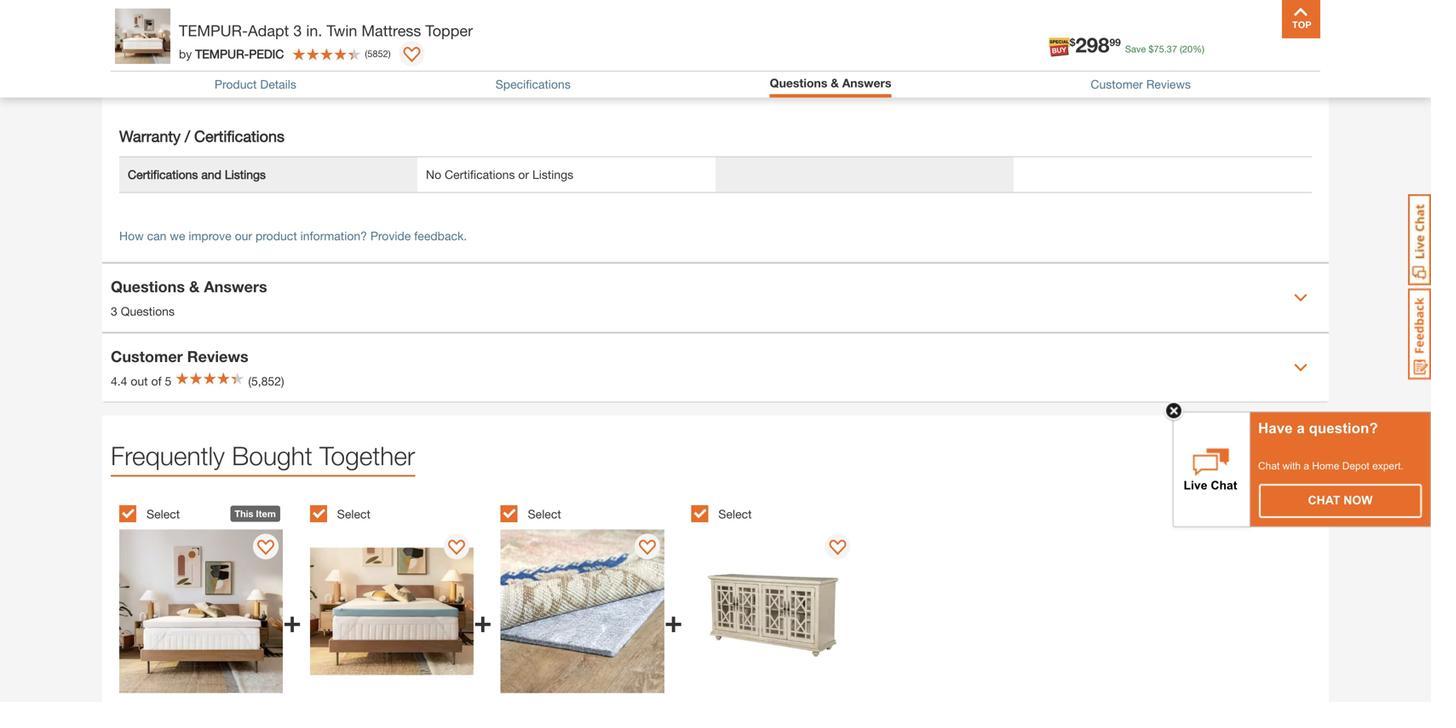 Task type: vqa. For each thing, say whether or not it's contained in the screenshot.
Select within the 3 / 4 GROUP
yes



Task type: describe. For each thing, give the bounding box(es) containing it.
services button
[[1042, 20, 1097, 61]]

have
[[1259, 420, 1293, 436]]

size
[[128, 48, 150, 62]]

3 / 4 group
[[501, 496, 683, 702]]

0 vertical spatial customer reviews
[[1091, 77, 1192, 91]]

top button
[[1283, 0, 1321, 38]]

this
[[235, 509, 253, 520]]

now
[[1344, 494, 1373, 507]]

$ 298 99
[[1070, 32, 1122, 57]]

how
[[119, 229, 144, 243]]

pocket depth
[[128, 13, 201, 27]]

1 vertical spatial tempur-
[[195, 47, 249, 61]]

adapt
[[248, 21, 289, 40]]

1 / 4 group
[[119, 496, 302, 702]]

20
[[1183, 43, 1193, 55]]

tempur-adapt 3 in. twin mattress topper
[[179, 21, 473, 40]]

improve
[[189, 229, 232, 243]]

75
[[1154, 43, 1165, 55]]

or
[[519, 168, 529, 182]]

2 listings from the left
[[533, 168, 574, 182]]

live chat image
[[1409, 194, 1432, 286]]

can
[[147, 229, 167, 243]]

details
[[260, 77, 296, 91]]

( 5852 )
[[365, 48, 391, 59]]

%)
[[1193, 43, 1205, 55]]

feedback.
[[414, 229, 467, 243]]

2 / 4 group
[[310, 496, 492, 702]]

save
[[1126, 43, 1147, 55]]

click to redirect to view my cart page image
[[1277, 20, 1297, 41]]

.
[[1165, 43, 1167, 55]]

our
[[235, 229, 252, 243]]

select for 1 / 4 group
[[147, 507, 180, 521]]

in.
[[306, 21, 322, 40]]

1 horizontal spatial reviews
[[1147, 77, 1192, 91]]

1 pocket from the left
[[128, 13, 165, 27]]

with
[[1283, 460, 1301, 472]]

)
[[388, 48, 391, 59]]

no for no pocket
[[426, 13, 442, 27]]

select for 4 / 4 group
[[719, 507, 752, 521]]

tempur-adapt plus cooling 3 in. queen mattress topper image
[[310, 530, 474, 694]]

display image for the 3 / 4 group at the left
[[639, 540, 656, 557]]

select for the 3 / 4 group at the left
[[528, 507, 561, 521]]

save $ 75 . 37 ( 20 %)
[[1126, 43, 1205, 55]]

by
[[179, 47, 192, 61]]

certifications down warranty
[[128, 168, 198, 182]]

how can we improve our product information? provide feedback. link
[[119, 229, 467, 243]]

topper
[[426, 21, 473, 40]]

99
[[1110, 36, 1122, 48]]

we
[[170, 229, 185, 243]]

expert.
[[1373, 460, 1404, 472]]

frequently
[[111, 441, 225, 471]]

+ for tempur-adapt plus cooling 3 in. queen mattress topper image
[[474, 603, 492, 639]]

no pocket
[[426, 13, 482, 27]]

0 vertical spatial customer
[[1091, 77, 1144, 91]]

caret image
[[1295, 361, 1308, 375]]

together
[[320, 441, 415, 471]]

display image for 4 / 4 group
[[830, 540, 847, 557]]

questions & answers 3 questions
[[111, 278, 267, 319]]

warranty / certifications
[[119, 127, 285, 146]]

1 vertical spatial a
[[1304, 460, 1310, 472]]

specifications
[[496, 77, 571, 91]]

298
[[1076, 32, 1110, 57]]

product
[[215, 77, 257, 91]]

pedic
[[249, 47, 284, 61]]

diy button
[[1117, 20, 1172, 61]]

0 vertical spatial tempur-
[[179, 21, 248, 40]]

and
[[201, 168, 222, 182]]

mahwah 10pm
[[211, 33, 307, 49]]

& for questions & answers
[[831, 76, 839, 90]]

no certifications or listings
[[426, 168, 574, 182]]

certifications up and
[[194, 127, 285, 146]]

display image
[[258, 540, 275, 557]]



Task type: locate. For each thing, give the bounding box(es) containing it.
0 horizontal spatial customer reviews
[[111, 348, 249, 366]]

3 inside the questions & answers 3 questions
[[111, 304, 117, 319]]

home
[[1313, 460, 1340, 472]]

1 select from the left
[[147, 507, 180, 521]]

select inside the 3 / 4 group
[[528, 507, 561, 521]]

reviews up (5,852)
[[187, 348, 249, 366]]

orsey antique white glass tv stand fits tvs up to 65 in. with cable management image
[[692, 530, 855, 694]]

chat
[[1309, 494, 1341, 507]]

tempur-
[[179, 21, 248, 40], [195, 47, 249, 61]]

a right have
[[1298, 420, 1306, 436]]

+ inside 1 / 4 group
[[283, 603, 302, 639]]

0 horizontal spatial 3
[[111, 304, 117, 319]]

chat now link
[[1261, 485, 1422, 517]]

questions for questions & answers
[[770, 76, 828, 90]]

0 vertical spatial reviews
[[1147, 77, 1192, 91]]

+ inside 2 / 4 group
[[474, 603, 492, 639]]

0 horizontal spatial answers
[[204, 278, 267, 296]]

3
[[293, 21, 302, 40], [111, 304, 117, 319]]

( left )
[[365, 48, 368, 59]]

0 horizontal spatial listings
[[225, 168, 266, 182]]

1 horizontal spatial answers
[[843, 76, 892, 90]]

questions & answers button
[[770, 76, 892, 93], [770, 76, 892, 90]]

1 horizontal spatial 3
[[293, 21, 302, 40]]

10pm
[[270, 33, 307, 49]]

reviews down .
[[1147, 77, 1192, 91]]

feedback link image
[[1409, 288, 1432, 380]]

1 horizontal spatial &
[[831, 76, 839, 90]]

product details button
[[215, 77, 296, 91], [215, 77, 296, 91]]

$ left .
[[1149, 43, 1154, 55]]

4.4
[[111, 374, 127, 388]]

(
[[1180, 43, 1183, 55], [365, 48, 368, 59]]

product image image
[[115, 9, 170, 64]]

answers for questions & answers
[[843, 76, 892, 90]]

diy
[[1134, 45, 1156, 61]]

twin
[[327, 21, 357, 40]]

3 left in.
[[293, 21, 302, 40]]

& inside the questions & answers 3 questions
[[189, 278, 200, 296]]

4 / 4 group
[[692, 496, 874, 702]]

+
[[283, 603, 302, 639], [474, 603, 492, 639], [665, 603, 683, 639]]

out
[[131, 374, 148, 388]]

3 select from the left
[[528, 507, 561, 521]]

certifications and listings
[[128, 168, 266, 182]]

4 select from the left
[[719, 507, 752, 521]]

product details
[[215, 77, 296, 91]]

display image for 2 / 4 group
[[448, 540, 465, 557]]

select
[[147, 507, 180, 521], [337, 507, 371, 521], [528, 507, 561, 521], [719, 507, 752, 521]]

5
[[165, 374, 172, 388]]

select inside 1 / 4 group
[[147, 507, 180, 521]]

pocket right mattress
[[445, 13, 482, 27]]

pocket
[[128, 13, 165, 27], [445, 13, 482, 27]]

07430 button
[[350, 32, 409, 49]]

no for no certifications or listings
[[426, 168, 442, 182]]

answers inside the questions & answers 3 questions
[[204, 278, 267, 296]]

no up feedback.
[[426, 168, 442, 182]]

1 horizontal spatial customer
[[1091, 77, 1144, 91]]

1 vertical spatial customer reviews
[[111, 348, 249, 366]]

display image
[[404, 47, 421, 64], [448, 540, 465, 557], [639, 540, 656, 557], [830, 540, 847, 557]]

0 vertical spatial a
[[1298, 420, 1306, 436]]

& for questions & answers 3 questions
[[189, 278, 200, 296]]

1 horizontal spatial listings
[[533, 168, 574, 182]]

customer down save
[[1091, 77, 1144, 91]]

0 horizontal spatial $
[[1070, 36, 1076, 48]]

pocket up size
[[128, 13, 165, 27]]

0 vertical spatial 3
[[293, 21, 302, 40]]

1 vertical spatial reviews
[[187, 348, 249, 366]]

questions
[[770, 76, 828, 90], [111, 278, 185, 296], [121, 304, 175, 319]]

of
[[151, 374, 162, 388]]

the home depot logo image
[[116, 14, 170, 68]]

how can we improve our product information? provide feedback.
[[119, 229, 467, 243]]

bought
[[232, 441, 313, 471]]

select inside 4 / 4 group
[[719, 507, 752, 521]]

2 + from the left
[[474, 603, 492, 639]]

(5,852)
[[248, 374, 284, 388]]

+ inside the 3 / 4 group
[[665, 603, 683, 639]]

1 vertical spatial questions
[[111, 278, 185, 296]]

2 horizontal spatial +
[[665, 603, 683, 639]]

0 vertical spatial questions
[[770, 76, 828, 90]]

customer reviews up the 5
[[111, 348, 249, 366]]

tempur- up product
[[195, 47, 249, 61]]

&
[[831, 76, 839, 90], [189, 278, 200, 296]]

0 vertical spatial no
[[426, 13, 442, 27]]

mahwah
[[211, 33, 263, 49]]

$
[[1070, 36, 1076, 48], [1149, 43, 1154, 55]]

frequently bought together
[[111, 441, 415, 471]]

by tempur-pedic
[[179, 47, 284, 61]]

certifications left or
[[445, 168, 515, 182]]

2 vertical spatial questions
[[121, 304, 175, 319]]

5852
[[368, 48, 388, 59]]

1 vertical spatial answers
[[204, 278, 267, 296]]

1 horizontal spatial (
[[1180, 43, 1183, 55]]

listings right and
[[225, 168, 266, 182]]

What can we help you find today? search field
[[441, 23, 909, 59]]

1 horizontal spatial customer reviews
[[1091, 77, 1192, 91]]

services
[[1044, 45, 1096, 61]]

37
[[1167, 43, 1178, 55]]

0 horizontal spatial +
[[283, 603, 302, 639]]

a right with
[[1304, 460, 1310, 472]]

$ inside $ 298 99
[[1070, 36, 1076, 48]]

chat now
[[1309, 494, 1373, 507]]

0 horizontal spatial pocket
[[128, 13, 165, 27]]

2 pocket from the left
[[445, 13, 482, 27]]

customer reviews
[[1091, 77, 1192, 91], [111, 348, 249, 366]]

reviews
[[1147, 77, 1192, 91], [187, 348, 249, 366]]

chat
[[1259, 460, 1280, 472]]

customer up 4.4 out of 5
[[111, 348, 183, 366]]

no
[[426, 13, 442, 27], [426, 168, 442, 182]]

have a question?
[[1259, 420, 1379, 436]]

1 horizontal spatial +
[[474, 603, 492, 639]]

1 vertical spatial 3
[[111, 304, 117, 319]]

warranty
[[119, 127, 181, 146]]

0 vertical spatial &
[[831, 76, 839, 90]]

1 horizontal spatial $
[[1149, 43, 1154, 55]]

specifications button
[[496, 77, 571, 91], [496, 77, 571, 91]]

0 vertical spatial answers
[[843, 76, 892, 90]]

provide
[[371, 229, 411, 243]]

mattress
[[362, 21, 421, 40]]

1 no from the top
[[426, 13, 442, 27]]

questions for questions & answers 3 questions
[[111, 278, 185, 296]]

0 horizontal spatial reviews
[[187, 348, 249, 366]]

tempur- up by tempur-pedic
[[179, 21, 248, 40]]

07430
[[371, 33, 409, 49]]

select for 2 / 4 group
[[337, 507, 371, 521]]

( right 37
[[1180, 43, 1183, 55]]

$ left the 99
[[1070, 36, 1076, 48]]

1 vertical spatial &
[[189, 278, 200, 296]]

4.4 out of 5
[[111, 374, 172, 388]]

questions & answers
[[770, 76, 892, 90]]

answers
[[843, 76, 892, 90], [204, 278, 267, 296]]

0 horizontal spatial &
[[189, 278, 200, 296]]

caret image
[[1295, 291, 1308, 305]]

customer reviews button
[[1091, 77, 1192, 91], [1091, 77, 1192, 91]]

listings right or
[[533, 168, 574, 182]]

select inside 2 / 4 group
[[337, 507, 371, 521]]

1 vertical spatial no
[[426, 168, 442, 182]]

product
[[256, 229, 297, 243]]

3 up "4.4"
[[111, 304, 117, 319]]

customer reviews down diy
[[1091, 77, 1192, 91]]

depth
[[169, 13, 201, 27]]

customer
[[1091, 77, 1144, 91], [111, 348, 183, 366]]

item
[[256, 509, 276, 520]]

2 no from the top
[[426, 168, 442, 182]]

/
[[185, 127, 190, 146]]

information?
[[301, 229, 367, 243]]

depot
[[1343, 460, 1370, 472]]

2 select from the left
[[337, 507, 371, 521]]

1 listings from the left
[[225, 168, 266, 182]]

essentials 9 ft. x 12 ft. hard surface 100% felt 1/4 in. thickness rug pad image
[[501, 530, 665, 694]]

3 + from the left
[[665, 603, 683, 639]]

1 + from the left
[[283, 603, 302, 639]]

certifications
[[194, 127, 285, 146], [128, 168, 198, 182], [445, 168, 515, 182]]

this item
[[235, 509, 276, 520]]

+ for essentials 9 ft. x 12 ft. hard surface 100% felt 1/4 in. thickness rug pad image
[[665, 603, 683, 639]]

no right mattress
[[426, 13, 442, 27]]

answers for questions & answers 3 questions
[[204, 278, 267, 296]]

1 horizontal spatial pocket
[[445, 13, 482, 27]]

0 horizontal spatial customer
[[111, 348, 183, 366]]

0 horizontal spatial (
[[365, 48, 368, 59]]

question?
[[1310, 420, 1379, 436]]

1 vertical spatial customer
[[111, 348, 183, 366]]

chat with a home depot expert.
[[1259, 460, 1404, 472]]



